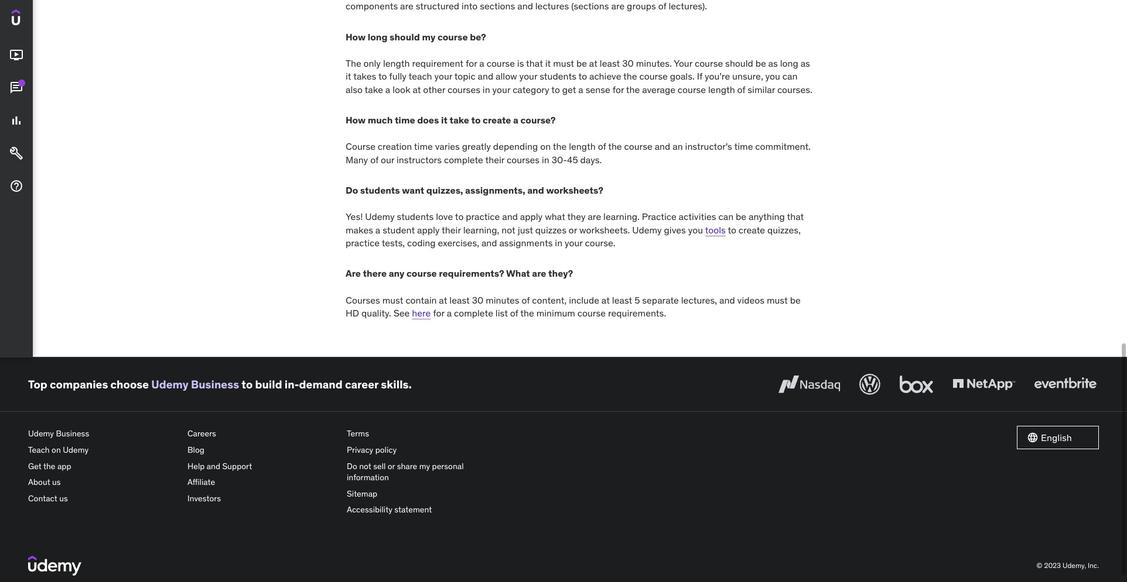 Task type: vqa. For each thing, say whether or not it's contained in the screenshot.
though at the left of the page
no



Task type: locate. For each thing, give the bounding box(es) containing it.
business
[[191, 378, 239, 392], [56, 429, 89, 440]]

how up the
[[346, 31, 366, 43]]

0 horizontal spatial not
[[359, 461, 371, 472]]

0 vertical spatial practice
[[466, 211, 500, 223]]

as
[[768, 57, 778, 69], [801, 57, 810, 69]]

to right love
[[455, 211, 464, 223]]

0 vertical spatial complete
[[444, 154, 483, 166]]

course right any
[[407, 268, 437, 280]]

or
[[569, 224, 577, 236], [388, 461, 395, 472]]

on inside course creation time varies greatly depending on the length of the course and an instructor's time commitment. many of our instructors complete their courses in 30-45 days.
[[540, 141, 551, 152]]

their inside course creation time varies greatly depending on the length of the course and an instructor's time commitment. many of our instructors complete their courses in 30-45 days.
[[485, 154, 504, 166]]

0 vertical spatial us
[[52, 477, 61, 488]]

not up the information
[[359, 461, 371, 472]]

udemy business link up careers
[[151, 378, 239, 392]]

1 vertical spatial that
[[787, 211, 804, 223]]

here for a complete list of the minimum course requirements.
[[412, 308, 666, 319]]

practice down makes
[[346, 237, 380, 249]]

0 horizontal spatial length
[[383, 57, 410, 69]]

0 vertical spatial on
[[540, 141, 551, 152]]

tools link
[[705, 224, 726, 236]]

1 horizontal spatial it
[[441, 114, 448, 126]]

not
[[502, 224, 515, 236], [359, 461, 371, 472]]

how much time does it take to create a course?
[[346, 114, 556, 126]]

varies
[[435, 141, 460, 152]]

the
[[346, 57, 361, 69]]

in-
[[285, 378, 299, 392]]

1 horizontal spatial 30
[[622, 57, 634, 69]]

practice up learning,
[[466, 211, 500, 223]]

1 vertical spatial on
[[52, 445, 61, 456]]

0 horizontal spatial practice
[[346, 237, 380, 249]]

0 horizontal spatial in
[[483, 84, 490, 95]]

and inside courses must contain at least 30 minutes of content, include at least 5 separate lectures, and videos must be hd quality. see
[[719, 294, 735, 306]]

are right what
[[532, 268, 546, 280]]

0 horizontal spatial their
[[442, 224, 461, 236]]

0 horizontal spatial courses
[[447, 84, 480, 95]]

0 vertical spatial business
[[191, 378, 239, 392]]

on down course?
[[540, 141, 551, 152]]

complete
[[444, 154, 483, 166], [454, 308, 493, 319]]

1 horizontal spatial their
[[485, 154, 504, 166]]

students up student
[[397, 211, 434, 223]]

create down anything
[[739, 224, 765, 236]]

0 horizontal spatial it
[[346, 70, 351, 82]]

or inside terms privacy policy do not sell or share my personal information sitemap accessibility statement
[[388, 461, 395, 472]]

0 vertical spatial length
[[383, 57, 410, 69]]

english button
[[1017, 427, 1099, 450]]

0 horizontal spatial create
[[483, 114, 511, 126]]

course left an
[[624, 141, 652, 152]]

2 vertical spatial it
[[441, 114, 448, 126]]

1 horizontal spatial can
[[782, 70, 797, 82]]

do down privacy
[[347, 461, 357, 472]]

0 vertical spatial for
[[466, 57, 477, 69]]

0 horizontal spatial can
[[718, 211, 733, 223]]

1 vertical spatial my
[[419, 461, 430, 472]]

1 vertical spatial their
[[442, 224, 461, 236]]

tests,
[[382, 237, 405, 249]]

yes! udemy students love to practice and apply what they are learning. practice activities can be anything that makes a student apply their learning, not just quizzes or worksheets. udemy gives you
[[346, 211, 804, 236]]

terms privacy policy do not sell or share my personal information sitemap accessibility statement
[[347, 429, 464, 516]]

of up days.
[[598, 141, 606, 152]]

of down the unsure,
[[737, 84, 745, 95]]

for down the 'achieve' on the top right of page
[[613, 84, 624, 95]]

1 vertical spatial should
[[725, 57, 753, 69]]

1 vertical spatial how
[[346, 114, 366, 126]]

must up see
[[382, 294, 403, 306]]

length up fully on the top left of page
[[383, 57, 410, 69]]

must up get
[[553, 57, 574, 69]]

take
[[365, 84, 383, 95], [450, 114, 469, 126]]

can
[[782, 70, 797, 82], [718, 211, 733, 223]]

to up greatly
[[471, 114, 481, 126]]

at up the 'achieve' on the top right of page
[[589, 57, 597, 69]]

their for to
[[442, 224, 461, 236]]

netapp image
[[950, 372, 1017, 398]]

many
[[346, 154, 368, 166]]

careers link
[[187, 427, 337, 443]]

nasdaq image
[[776, 372, 843, 398]]

here link
[[412, 308, 431, 319]]

about us link
[[28, 475, 178, 491]]

my up requirement
[[422, 31, 435, 43]]

apply up just
[[520, 211, 543, 223]]

1 vertical spatial long
[[780, 57, 798, 69]]

and up just
[[502, 211, 518, 223]]

students down our
[[360, 185, 400, 196]]

udemy right choose
[[151, 378, 188, 392]]

at
[[589, 57, 597, 69], [413, 84, 421, 95], [439, 294, 447, 306], [601, 294, 610, 306]]

that inside yes! udemy students love to practice and apply what they are learning. practice activities can be anything that makes a student apply their learning, not just quizzes or worksheets. udemy gives you
[[787, 211, 804, 223]]

students inside yes! udemy students love to practice and apply what they are learning. practice activities can be anything that makes a student apply their learning, not just quizzes or worksheets. udemy gives you
[[397, 211, 434, 223]]

for
[[466, 57, 477, 69], [613, 84, 624, 95], [433, 308, 444, 319]]

of right list
[[510, 308, 518, 319]]

category
[[513, 84, 549, 95]]

0 vertical spatial create
[[483, 114, 511, 126]]

not left just
[[502, 224, 515, 236]]

of left our
[[370, 154, 378, 166]]

the
[[623, 70, 637, 82], [626, 84, 640, 95], [553, 141, 567, 152], [608, 141, 622, 152], [520, 308, 534, 319], [43, 461, 55, 472]]

how long should my course be?
[[346, 31, 486, 43]]

1 horizontal spatial length
[[569, 141, 596, 152]]

affiliate link
[[187, 475, 337, 491]]

a right get
[[578, 84, 583, 95]]

0 vertical spatial their
[[485, 154, 504, 166]]

long inside 'the only length requirement for a course is that it must be at least 30 minutes. your course should be as long as it takes to fully teach your topic and allow your students to achieve the course goals. if you're unsure, you can also take a look at other courses in your category to get a sense for the average course length of similar courses.'
[[780, 57, 798, 69]]

1 vertical spatial create
[[739, 224, 765, 236]]

courses
[[447, 84, 480, 95], [507, 154, 540, 166]]

videos
[[737, 294, 764, 306]]

udemy business link
[[151, 378, 239, 392], [28, 427, 178, 443]]

courses down depending
[[507, 154, 540, 166]]

us right about in the bottom left of the page
[[52, 477, 61, 488]]

long up only
[[368, 31, 388, 43]]

of up here for a complete list of the minimum course requirements.
[[522, 294, 530, 306]]

0 horizontal spatial take
[[365, 84, 383, 95]]

my down privacy policy link
[[419, 461, 430, 472]]

be right videos
[[790, 294, 801, 306]]

to inside yes! udemy students love to practice and apply what they are learning. practice activities can be anything that makes a student apply their learning, not just quizzes or worksheets. udemy gives you
[[455, 211, 464, 223]]

quizzes, up love
[[426, 185, 463, 196]]

contact
[[28, 494, 57, 504]]

take up varies
[[450, 114, 469, 126]]

a inside yes! udemy students love to practice and apply what they are learning. practice activities can be anything that makes a student apply their learning, not just quizzes or worksheets. udemy gives you
[[375, 224, 380, 236]]

to right tools
[[728, 224, 736, 236]]

1 medium image from the top
[[9, 48, 23, 62]]

0 horizontal spatial 30
[[472, 294, 483, 306]]

0 horizontal spatial or
[[388, 461, 395, 472]]

complete left list
[[454, 308, 493, 319]]

udemy up teach
[[28, 429, 54, 440]]

4 medium image from the top
[[9, 179, 23, 193]]

that right anything
[[787, 211, 804, 223]]

1 horizontal spatial long
[[780, 57, 798, 69]]

companies
[[50, 378, 108, 392]]

1 horizontal spatial create
[[739, 224, 765, 236]]

affiliate
[[187, 477, 215, 488]]

and right help
[[207, 461, 220, 472]]

1 horizontal spatial practice
[[466, 211, 500, 223]]

their down greatly
[[485, 154, 504, 166]]

do inside terms privacy policy do not sell or share my personal information sitemap accessibility statement
[[347, 461, 357, 472]]

be left anything
[[736, 211, 746, 223]]

your down requirement
[[434, 70, 452, 82]]

1 vertical spatial students
[[360, 185, 400, 196]]

get the app link
[[28, 459, 178, 475]]

1 horizontal spatial as
[[801, 57, 810, 69]]

in inside 'the only length requirement for a course is that it must be at least 30 minutes. your course should be as long as it takes to fully teach your topic and allow your students to achieve the course goals. if you're unsure, you can also take a look at other courses in your category to get a sense for the average course length of similar courses.'
[[483, 84, 490, 95]]

2 vertical spatial for
[[433, 308, 444, 319]]

it down the
[[346, 70, 351, 82]]

1 vertical spatial practice
[[346, 237, 380, 249]]

should up fully on the top left of page
[[390, 31, 420, 43]]

1 vertical spatial in
[[542, 154, 549, 166]]

it right is
[[545, 57, 551, 69]]

and
[[478, 70, 493, 82], [655, 141, 670, 152], [527, 185, 544, 196], [502, 211, 518, 223], [481, 237, 497, 249], [719, 294, 735, 306], [207, 461, 220, 472]]

what
[[506, 268, 530, 280]]

2 horizontal spatial it
[[545, 57, 551, 69]]

0 horizontal spatial that
[[526, 57, 543, 69]]

students inside 'the only length requirement for a course is that it must be at least 30 minutes. your course should be as long as it takes to fully teach your topic and allow your students to achieve the course goals. if you're unsure, you can also take a look at other courses in your category to get a sense for the average course length of similar courses.'
[[540, 70, 576, 82]]

of inside 'the only length requirement for a course is that it must be at least 30 minutes. your course should be as long as it takes to fully teach your topic and allow your students to achieve the course goals. if you're unsure, you can also take a look at other courses in your category to get a sense for the average course length of similar courses.'
[[737, 84, 745, 95]]

should up the unsure,
[[725, 57, 753, 69]]

1 horizontal spatial must
[[553, 57, 574, 69]]

0 horizontal spatial for
[[433, 308, 444, 319]]

0 horizontal spatial long
[[368, 31, 388, 43]]

2 how from the top
[[346, 114, 366, 126]]

or down they
[[569, 224, 577, 236]]

makes
[[346, 224, 373, 236]]

are up the worksheets.
[[588, 211, 601, 223]]

2 as from the left
[[801, 57, 810, 69]]

can up tools
[[718, 211, 733, 223]]

do not sell or share my personal information button
[[347, 459, 497, 487]]

as up courses.
[[801, 57, 810, 69]]

udemy business link up get the app link in the bottom left of the page
[[28, 427, 178, 443]]

0 horizontal spatial must
[[382, 294, 403, 306]]

in down "quizzes"
[[555, 237, 562, 249]]

business up "app"
[[56, 429, 89, 440]]

1 vertical spatial udemy business link
[[28, 427, 178, 443]]

length
[[383, 57, 410, 69], [708, 84, 735, 95], [569, 141, 596, 152]]

0 vertical spatial apply
[[520, 211, 543, 223]]

length down you're
[[708, 84, 735, 95]]

you're
[[705, 70, 730, 82]]

courses inside course creation time varies greatly depending on the length of the course and an instructor's time commitment. many of our instructors complete their courses in 30-45 days.
[[507, 154, 540, 166]]

terms
[[347, 429, 369, 440]]

0 vertical spatial long
[[368, 31, 388, 43]]

take inside 'the only length requirement for a course is that it must be at least 30 minutes. your course should be as long as it takes to fully teach your topic and allow your students to achieve the course goals. if you're unsure, you can also take a look at other courses in your category to get a sense for the average course length of similar courses.'
[[365, 84, 383, 95]]

similar
[[748, 84, 775, 95]]

create up depending
[[483, 114, 511, 126]]

should
[[390, 31, 420, 43], [725, 57, 753, 69]]

careers blog help and support affiliate investors
[[187, 429, 252, 504]]

want
[[402, 185, 424, 196]]

and inside yes! udemy students love to practice and apply what they are learning. practice activities can be anything that makes a student apply their learning, not just quizzes or worksheets. udemy gives you
[[502, 211, 518, 223]]

1 how from the top
[[346, 31, 366, 43]]

depending
[[493, 141, 538, 152]]

you inside yes! udemy students love to practice and apply what they are learning. practice activities can be anything that makes a student apply their learning, not just quizzes or worksheets. udemy gives you
[[688, 224, 703, 236]]

sitemap link
[[347, 487, 497, 503]]

1 vertical spatial are
[[532, 268, 546, 280]]

help
[[187, 461, 205, 472]]

udemy image
[[12, 9, 65, 29], [28, 556, 81, 576]]

1 horizontal spatial you
[[765, 70, 780, 82]]

apply
[[520, 211, 543, 223], [417, 224, 440, 236]]

0 vertical spatial can
[[782, 70, 797, 82]]

my
[[422, 31, 435, 43], [419, 461, 430, 472]]

build
[[255, 378, 282, 392]]

0 horizontal spatial on
[[52, 445, 61, 456]]

top companies choose udemy business to build in-demand career skills.
[[28, 378, 412, 392]]

in
[[483, 84, 490, 95], [542, 154, 549, 166], [555, 237, 562, 249]]

1 vertical spatial courses
[[507, 154, 540, 166]]

on right teach
[[52, 445, 61, 456]]

only
[[363, 57, 381, 69]]

2 horizontal spatial in
[[555, 237, 562, 249]]

and right topic
[[478, 70, 493, 82]]

long up courses.
[[780, 57, 798, 69]]

0 vertical spatial courses
[[447, 84, 480, 95]]

the only length requirement for a course is that it must be at least 30 minutes. your course should be as long as it takes to fully teach your topic and allow your students to achieve the course goals. if you're unsure, you can also take a look at other courses in your category to get a sense for the average course length of similar courses.
[[346, 57, 812, 95]]

us
[[52, 477, 61, 488], [59, 494, 68, 504]]

time up the instructors
[[414, 141, 433, 152]]

and inside course creation time varies greatly depending on the length of the course and an instructor's time commitment. many of our instructors complete their courses in 30-45 days.
[[655, 141, 670, 152]]

to inside the to create quizzes, practice tests, coding exercises, and assignments in your course.
[[728, 224, 736, 236]]

on
[[540, 141, 551, 152], [52, 445, 61, 456]]

be up the unsure,
[[755, 57, 766, 69]]

their inside yes! udemy students love to practice and apply what they are learning. practice activities can be anything that makes a student apply their learning, not just quizzes or worksheets. udemy gives you
[[442, 224, 461, 236]]

your inside the to create quizzes, practice tests, coding exercises, and assignments in your course.
[[565, 237, 583, 249]]

courses down topic
[[447, 84, 480, 95]]

1 vertical spatial take
[[450, 114, 469, 126]]

in left 30-
[[542, 154, 549, 166]]

blog link
[[187, 443, 337, 459]]

© 2023 udemy, inc.
[[1037, 562, 1099, 570]]

1 vertical spatial do
[[347, 461, 357, 472]]

and down learning,
[[481, 237, 497, 249]]

0 vertical spatial 30
[[622, 57, 634, 69]]

not inside yes! udemy students love to practice and apply what they are learning. practice activities can be anything that makes a student apply their learning, not just quizzes or worksheets. udemy gives you
[[502, 224, 515, 236]]

in inside the to create quizzes, practice tests, coding exercises, and assignments in your course.
[[555, 237, 562, 249]]

your down yes! udemy students love to practice and apply what they are learning. practice activities can be anything that makes a student apply their learning, not just quizzes or worksheets. udemy gives you on the top of the page
[[565, 237, 583, 249]]

0 horizontal spatial quizzes,
[[426, 185, 463, 196]]

1 vertical spatial 30
[[472, 294, 483, 306]]

length up days.
[[569, 141, 596, 152]]

1 horizontal spatial that
[[787, 211, 804, 223]]

1 vertical spatial or
[[388, 461, 395, 472]]

1 vertical spatial apply
[[417, 224, 440, 236]]

2 horizontal spatial length
[[708, 84, 735, 95]]

0 vertical spatial in
[[483, 84, 490, 95]]

your up category
[[519, 70, 537, 82]]

1 horizontal spatial not
[[502, 224, 515, 236]]

1 vertical spatial you
[[688, 224, 703, 236]]

course.
[[585, 237, 615, 249]]

1 vertical spatial it
[[346, 70, 351, 82]]

accessibility statement link
[[347, 503, 497, 519]]

and left an
[[655, 141, 670, 152]]

least up the 'achieve' on the top right of page
[[600, 57, 620, 69]]

practice inside yes! udemy students love to practice and apply what they are learning. practice activities can be anything that makes a student apply their learning, not just quizzes or worksheets. udemy gives you
[[466, 211, 500, 223]]

to left get
[[551, 84, 560, 95]]

a right makes
[[375, 224, 380, 236]]

0 vertical spatial that
[[526, 57, 543, 69]]

2 horizontal spatial for
[[613, 84, 624, 95]]

practice
[[466, 211, 500, 223], [346, 237, 380, 249]]

students up get
[[540, 70, 576, 82]]

0 vertical spatial are
[[588, 211, 601, 223]]

1 horizontal spatial on
[[540, 141, 551, 152]]

quizzes
[[535, 224, 566, 236]]

30 left minutes. at the top right
[[622, 57, 634, 69]]

3 medium image from the top
[[9, 147, 23, 161]]

0 vertical spatial it
[[545, 57, 551, 69]]

30
[[622, 57, 634, 69], [472, 294, 483, 306]]

do up yes!
[[346, 185, 358, 196]]

0 vertical spatial take
[[365, 84, 383, 95]]

a left look
[[385, 84, 390, 95]]

1 horizontal spatial take
[[450, 114, 469, 126]]

or right sell
[[388, 461, 395, 472]]

how
[[346, 31, 366, 43], [346, 114, 366, 126]]

0 horizontal spatial you
[[688, 224, 703, 236]]

on inside udemy business teach on udemy get the app about us contact us
[[52, 445, 61, 456]]

medium image
[[9, 48, 23, 62], [9, 114, 23, 128], [9, 147, 23, 161], [9, 179, 23, 193]]

0 vertical spatial students
[[540, 70, 576, 82]]

least inside 'the only length requirement for a course is that it must be at least 30 minutes. your course should be as long as it takes to fully teach your topic and allow your students to achieve the course goals. if you're unsure, you can also take a look at other courses in your category to get a sense for the average course length of similar courses.'
[[600, 57, 620, 69]]

contact us link
[[28, 491, 178, 507]]

to left "build"
[[242, 378, 253, 392]]

1 vertical spatial length
[[708, 84, 735, 95]]

of inside courses must contain at least 30 minutes of content, include at least 5 separate lectures, and videos must be hd quality. see
[[522, 294, 530, 306]]

and inside careers blog help and support affiliate investors
[[207, 461, 220, 472]]

30 inside courses must contain at least 30 minutes of content, include at least 5 separate lectures, and videos must be hd quality. see
[[472, 294, 483, 306]]

courses.
[[777, 84, 812, 95]]

get
[[28, 461, 42, 472]]

course
[[346, 141, 375, 152]]

2 vertical spatial in
[[555, 237, 562, 249]]

least left 5
[[612, 294, 632, 306]]

0 vertical spatial or
[[569, 224, 577, 236]]

to left fully on the top left of page
[[378, 70, 387, 82]]

course down minutes. at the top right
[[639, 70, 668, 82]]

udemy,
[[1063, 562, 1086, 570]]

how left much
[[346, 114, 366, 126]]

1 horizontal spatial courses
[[507, 154, 540, 166]]

1 vertical spatial can
[[718, 211, 733, 223]]

business up careers
[[191, 378, 239, 392]]

take down takes
[[365, 84, 383, 95]]

30 inside 'the only length requirement for a course is that it must be at least 30 minutes. your course should be as long as it takes to fully teach your topic and allow your students to achieve the course goals. if you're unsure, you can also take a look at other courses in your category to get a sense for the average course length of similar courses.'
[[622, 57, 634, 69]]

medium image
[[9, 81, 23, 95]]

for right "here"
[[433, 308, 444, 319]]

privacy policy link
[[347, 443, 497, 459]]

0 horizontal spatial are
[[532, 268, 546, 280]]

0 horizontal spatial as
[[768, 57, 778, 69]]

1 vertical spatial us
[[59, 494, 68, 504]]

time for much
[[395, 114, 415, 126]]

1 vertical spatial business
[[56, 429, 89, 440]]

0 vertical spatial how
[[346, 31, 366, 43]]

2 vertical spatial students
[[397, 211, 434, 223]]

days.
[[580, 154, 602, 166]]



Task type: describe. For each thing, give the bounding box(es) containing it.
investors
[[187, 494, 221, 504]]

app
[[57, 461, 71, 472]]

complete inside course creation time varies greatly depending on the length of the course and an instructor's time commitment. many of our instructors complete their courses in 30-45 days.
[[444, 154, 483, 166]]

be inside courses must contain at least 30 minutes of content, include at least 5 separate lectures, and videos must be hd quality. see
[[790, 294, 801, 306]]

personal
[[432, 461, 464, 472]]

my inside terms privacy policy do not sell or share my personal information sitemap accessibility statement
[[419, 461, 430, 472]]

learning.
[[603, 211, 640, 223]]

love
[[436, 211, 453, 223]]

your
[[674, 57, 692, 69]]

career
[[345, 378, 378, 392]]

not inside terms privacy policy do not sell or share my personal information sitemap accessibility statement
[[359, 461, 371, 472]]

business inside udemy business teach on udemy get the app about us contact us
[[56, 429, 89, 440]]

statement
[[394, 505, 432, 516]]

0 vertical spatial udemy image
[[12, 9, 65, 29]]

your down allow
[[492, 84, 510, 95]]

you inside 'the only length requirement for a course is that it must be at least 30 minutes. your course should be as long as it takes to fully teach your topic and allow your students to achieve the course goals. if you're unsure, you can also take a look at other courses in your category to get a sense for the average course length of similar courses.'
[[765, 70, 780, 82]]

teach
[[409, 70, 432, 82]]

a right the here link on the left
[[447, 308, 452, 319]]

and inside the to create quizzes, practice tests, coding exercises, and assignments in your course.
[[481, 237, 497, 249]]

1 vertical spatial for
[[613, 84, 624, 95]]

separate
[[642, 294, 679, 306]]

create inside the to create quizzes, practice tests, coding exercises, and assignments in your course.
[[739, 224, 765, 236]]

commitment.
[[755, 141, 811, 152]]

time right instructor's
[[734, 141, 753, 152]]

be inside yes! udemy students love to practice and apply what they are learning. practice activities can be anything that makes a student apply their learning, not just quizzes or worksheets. udemy gives you
[[736, 211, 746, 223]]

what
[[545, 211, 565, 223]]

be up sense
[[576, 57, 587, 69]]

course?
[[520, 114, 556, 126]]

lectures,
[[681, 294, 717, 306]]

box image
[[897, 372, 936, 398]]

sell
[[373, 461, 386, 472]]

the inside udemy business teach on udemy get the app about us contact us
[[43, 461, 55, 472]]

1 horizontal spatial for
[[466, 57, 477, 69]]

to up sense
[[578, 70, 587, 82]]

udemy up "app"
[[63, 445, 89, 456]]

course down if
[[678, 84, 706, 95]]

are inside yes! udemy students love to practice and apply what they are learning. practice activities can be anything that makes a student apply their learning, not just quizzes or worksheets. udemy gives you
[[588, 211, 601, 223]]

udemy up student
[[365, 211, 395, 223]]

requirements?
[[439, 268, 504, 280]]

udemy business teach on udemy get the app about us contact us
[[28, 429, 89, 504]]

assignments,
[[465, 185, 525, 196]]

sitemap
[[347, 489, 377, 500]]

how for how much time does it take to create a course?
[[346, 114, 366, 126]]

see
[[393, 308, 410, 319]]

privacy
[[347, 445, 373, 456]]

hd
[[346, 308, 359, 319]]

careers
[[187, 429, 216, 440]]

instructors
[[397, 154, 442, 166]]

courses must contain at least 30 minutes of content, include at least 5 separate lectures, and videos must be hd quality. see
[[346, 294, 801, 319]]

terms link
[[347, 427, 497, 443]]

in inside course creation time varies greatly depending on the length of the course and an instructor's time commitment. many of our instructors complete their courses in 30-45 days.
[[542, 154, 549, 166]]

if
[[697, 70, 702, 82]]

requirements.
[[608, 308, 666, 319]]

support
[[222, 461, 252, 472]]

student
[[383, 224, 415, 236]]

least down are there any course requirements? what are they?
[[449, 294, 470, 306]]

0 vertical spatial udemy business link
[[151, 378, 239, 392]]

0 vertical spatial do
[[346, 185, 358, 196]]

accessibility
[[347, 505, 392, 516]]

course up allow
[[487, 57, 515, 69]]

minutes
[[486, 294, 519, 306]]

should inside 'the only length requirement for a course is that it must be at least 30 minutes. your course should be as long as it takes to fully teach your topic and allow your students to achieve the course goals. if you're unsure, you can also take a look at other courses in your category to get a sense for the average course length of similar courses.'
[[725, 57, 753, 69]]

sense
[[586, 84, 610, 95]]

and left worksheets?
[[527, 185, 544, 196]]

just
[[518, 224, 533, 236]]

practice inside the to create quizzes, practice tests, coding exercises, and assignments in your course.
[[346, 237, 380, 249]]

1 vertical spatial udemy image
[[28, 556, 81, 576]]

exercises,
[[438, 237, 479, 249]]

other
[[423, 84, 445, 95]]

an
[[673, 141, 683, 152]]

time for creation
[[414, 141, 433, 152]]

volkswagen image
[[857, 372, 883, 398]]

to create quizzes, practice tests, coding exercises, and assignments in your course.
[[346, 224, 801, 249]]

0 horizontal spatial should
[[390, 31, 420, 43]]

at down teach
[[413, 84, 421, 95]]

1 vertical spatial complete
[[454, 308, 493, 319]]

list
[[495, 308, 508, 319]]

courses inside 'the only length requirement for a course is that it must be at least 30 minutes. your course should be as long as it takes to fully teach your topic and allow your students to achieve the course goals. if you're unsure, you can also take a look at other courses in your category to get a sense for the average course length of similar courses.'
[[447, 84, 480, 95]]

30-
[[552, 154, 567, 166]]

information
[[347, 473, 389, 483]]

teach on udemy link
[[28, 443, 178, 459]]

udemy down practice
[[632, 224, 662, 236]]

are there any course requirements? what are they?
[[346, 268, 573, 280]]

contain
[[406, 294, 437, 306]]

they
[[567, 211, 586, 223]]

at right 'include'
[[601, 294, 610, 306]]

fully
[[389, 70, 407, 82]]

and inside 'the only length requirement for a course is that it must be at least 30 minutes. your course should be as long as it takes to fully teach your topic and allow your students to achieve the course goals. if you're unsure, you can also take a look at other courses in your category to get a sense for the average course length of similar courses.'
[[478, 70, 493, 82]]

get
[[562, 84, 576, 95]]

choose
[[110, 378, 149, 392]]

or inside yes! udemy students love to practice and apply what they are learning. practice activities can be anything that makes a student apply their learning, not just quizzes or worksheets. udemy gives you
[[569, 224, 577, 236]]

must inside 'the only length requirement for a course is that it must be at least 30 minutes. your course should be as long as it takes to fully teach your topic and allow your students to achieve the course goals. if you're unsure, you can also take a look at other courses in your category to get a sense for the average course length of similar courses.'
[[553, 57, 574, 69]]

course up you're
[[695, 57, 723, 69]]

do students want quizzes, assignments, and worksheets?
[[346, 185, 603, 196]]

unsure,
[[732, 70, 763, 82]]

achieve
[[589, 70, 621, 82]]

policy
[[375, 445, 397, 456]]

greatly
[[462, 141, 491, 152]]

can inside yes! udemy students love to practice and apply what they are learning. practice activities can be anything that makes a student apply their learning, not just quizzes or worksheets. udemy gives you
[[718, 211, 733, 223]]

quizzes, inside the to create quizzes, practice tests, coding exercises, and assignments in your course.
[[767, 224, 801, 236]]

average
[[642, 84, 675, 95]]

worksheets.
[[579, 224, 630, 236]]

there
[[363, 268, 387, 280]]

course inside course creation time varies greatly depending on the length of the course and an instructor's time commitment. many of our instructors complete their courses in 30-45 days.
[[624, 141, 652, 152]]

2 medium image from the top
[[9, 114, 23, 128]]

worksheets?
[[546, 185, 603, 196]]

course creation time varies greatly depending on the length of the course and an instructor's time commitment. many of our instructors complete their courses in 30-45 days.
[[346, 141, 811, 166]]

creation
[[378, 141, 412, 152]]

0 horizontal spatial apply
[[417, 224, 440, 236]]

investors link
[[187, 491, 337, 507]]

allow
[[496, 70, 517, 82]]

1 as from the left
[[768, 57, 778, 69]]

their for greatly
[[485, 154, 504, 166]]

2 horizontal spatial must
[[767, 294, 788, 306]]

minutes.
[[636, 57, 672, 69]]

assignments
[[499, 237, 553, 249]]

45
[[567, 154, 578, 166]]

topic
[[454, 70, 475, 82]]

small image
[[1027, 433, 1039, 444]]

a left course?
[[513, 114, 518, 126]]

course left be?
[[438, 31, 468, 43]]

are
[[346, 268, 361, 280]]

a down be?
[[479, 57, 484, 69]]

at right contain
[[439, 294, 447, 306]]

course down 'include'
[[577, 308, 606, 319]]

takes
[[353, 70, 376, 82]]

learning,
[[463, 224, 499, 236]]

instructor's
[[685, 141, 732, 152]]

does
[[417, 114, 439, 126]]

that inside 'the only length requirement for a course is that it must be at least 30 minutes. your course should be as long as it takes to fully teach your topic and allow your students to achieve the course goals. if you're unsure, you can also take a look at other courses in your category to get a sense for the average course length of similar courses.'
[[526, 57, 543, 69]]

quality.
[[361, 308, 391, 319]]

activities
[[679, 211, 716, 223]]

how for how long should my course be?
[[346, 31, 366, 43]]

length inside course creation time varies greatly depending on the length of the course and an instructor's time commitment. many of our instructors complete their courses in 30-45 days.
[[569, 141, 596, 152]]

share
[[397, 461, 417, 472]]

about
[[28, 477, 50, 488]]

include
[[569, 294, 599, 306]]

can inside 'the only length requirement for a course is that it must be at least 30 minutes. your course should be as long as it takes to fully teach your topic and allow your students to achieve the course goals. if you're unsure, you can also take a look at other courses in your category to get a sense for the average course length of similar courses.'
[[782, 70, 797, 82]]

0 vertical spatial my
[[422, 31, 435, 43]]

eventbrite image
[[1032, 372, 1099, 398]]



